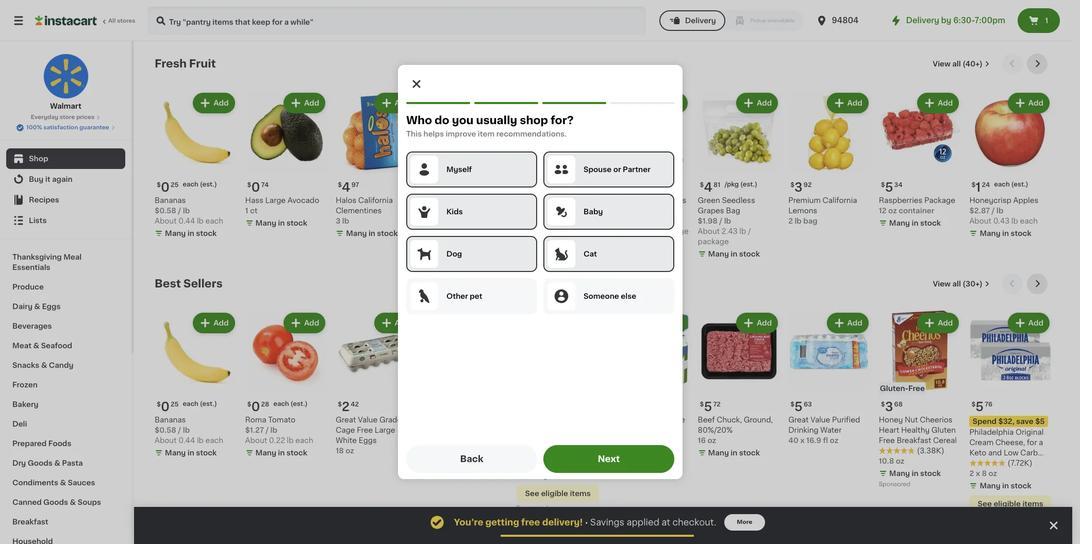Task type: describe. For each thing, give the bounding box(es) containing it.
avocado
[[288, 197, 319, 204]]

bananas for 4
[[155, 197, 186, 204]]

oz down lifestyle
[[989, 470, 997, 478]]

lime
[[517, 197, 535, 204]]

stores
[[117, 18, 135, 24]]

25 for $ 0 25 each (est.)
[[171, 182, 179, 188]]

honeycrisp
[[970, 197, 1012, 204]]

$ for $ 5 72
[[700, 402, 704, 408]]

grade
[[379, 417, 402, 424]]

container
[[899, 207, 934, 214]]

(est.) for $ 0 28
[[291, 401, 308, 407]]

stacks
[[554, 429, 579, 436]]

dog
[[446, 251, 462, 258]]

red
[[607, 207, 622, 214]]

lists
[[29, 217, 47, 224]]

$ 0 25
[[157, 401, 179, 413]]

other pet
[[446, 293, 482, 300]]

many down "$ 0 25 each (est.)"
[[165, 230, 186, 237]]

spend
[[973, 418, 997, 425]]

recipes
[[29, 196, 59, 204]]

0 vertical spatial fresh
[[155, 58, 187, 69]]

0 horizontal spatial 8
[[517, 460, 522, 467]]

(est.) for $ 1 24
[[1011, 181, 1028, 187]]

free inside great value grade aa cage free large white eggs 18 oz
[[357, 427, 373, 434]]

who
[[406, 115, 432, 126]]

$0.25 each (estimated) element for 2
[[155, 397, 237, 415]]

about left 2.4
[[607, 228, 629, 235]]

view all (40+) button
[[929, 54, 994, 74]]

treatment tracker modal dialog
[[134, 507, 1072, 544]]

each (est.) for $ 0 28
[[273, 401, 308, 407]]

eggs inside great value grade aa cage free large white eggs 18 oz
[[359, 437, 377, 445]]

usually
[[476, 115, 517, 126]]

strawberries 16 oz container
[[426, 197, 483, 214]]

view for 5
[[933, 280, 951, 287]]

meat
[[12, 342, 31, 350]]

soups
[[78, 499, 101, 506]]

& left pasta
[[54, 460, 60, 467]]

main content containing 0
[[134, 41, 1072, 544]]

large inside great value grade aa cage free large white eggs 18 oz
[[375, 427, 395, 434]]

5 for $ 5 72
[[704, 401, 712, 413]]

$1.98
[[698, 217, 718, 225]]

bananas $0.58 / lb about 0.44 lb each for 2
[[155, 417, 223, 445]]

see for the rightmost the see eligible items button
[[978, 501, 992, 508]]

about down "$ 0 25 each (est.)"
[[155, 217, 177, 225]]

2 up cage
[[342, 401, 350, 413]]

about inside honeycrisp apples $2.87 / lb about 0.43 lb each
[[970, 217, 992, 225]]

else
[[621, 293, 636, 300]]

strawberries
[[426, 197, 472, 204]]

large inside hass large avocado 1 ct
[[265, 197, 286, 204]]

see for leftmost the see eligible items button
[[525, 490, 539, 498]]

more
[[737, 520, 753, 525]]

each inside "$ 0 25 each (est.)"
[[183, 181, 198, 187]]

tomato
[[268, 417, 295, 424]]

healthy
[[901, 427, 930, 434]]

many down lime 42 1 each
[[527, 219, 548, 227]]

$ 2 42
[[338, 401, 359, 413]]

buy it again link
[[6, 169, 125, 190]]

carb
[[1021, 450, 1038, 457]]

0 for $ 0 33
[[523, 181, 532, 193]]

oz right 1.48
[[546, 460, 555, 467]]

fresh inside ritz fresh stacks original crackers
[[533, 429, 553, 436]]

view all (30+)
[[933, 280, 983, 287]]

kids
[[446, 208, 463, 216]]

shop link
[[6, 148, 125, 169]]

10.8
[[879, 458, 894, 465]]

again
[[52, 176, 73, 183]]

candy
[[49, 362, 73, 369]]

all for 5
[[952, 280, 961, 287]]

oz inside beef chuck, ground, 80%/20% 16 oz
[[708, 437, 716, 445]]

for?
[[550, 115, 573, 126]]

6:30-
[[953, 16, 975, 24]]

improve
[[445, 130, 476, 138]]

bananas for 2
[[155, 417, 186, 424]]

$ for $ 0 74
[[247, 182, 251, 188]]

(105)
[[555, 450, 573, 457]]

0 horizontal spatial see eligible items button
[[517, 485, 599, 503]]

all stores
[[108, 18, 135, 24]]

0 for $ 0 25 each (est.)
[[161, 181, 170, 193]]

many down 80%/20%
[[708, 450, 729, 457]]

for
[[1027, 439, 1037, 447]]

back button
[[406, 445, 537, 473]]

1.48
[[530, 460, 545, 467]]

honeycrisp apples $2.87 / lb about 0.43 lb each
[[970, 197, 1039, 225]]

philadelphia original cream cheese, for a keto and low carb lifestyle
[[970, 429, 1044, 467]]

buy
[[29, 176, 44, 183]]

add your shopping preferences element
[[398, 65, 682, 479]]

many down 2 x 8 oz
[[980, 483, 1001, 490]]

1 vertical spatial sponsored badge image
[[517, 506, 548, 512]]

cage
[[336, 427, 355, 434]]

2 x 8 oz
[[970, 470, 997, 478]]

do
[[434, 115, 449, 126]]

1 horizontal spatial see eligible items button
[[970, 496, 1052, 513]]

each inside honeycrisp apples $2.87 / lb about 0.43 lb each
[[1020, 217, 1038, 225]]

oz inside great value grade aa cage free large white eggs 18 oz
[[346, 448, 354, 455]]

about inside roma tomato $1.27 / lb about 0.22 lb each
[[245, 437, 267, 445]]

shop
[[29, 155, 48, 162]]

guarantee
[[79, 125, 109, 130]]

product group containing ritz fresh stacks original crackers
[[517, 311, 599, 514]]

great value grade aa cage free large white eggs 18 oz
[[336, 417, 413, 455]]

crackers
[[547, 439, 579, 447]]

canned goods & soups
[[12, 499, 101, 506]]

delivery!
[[542, 519, 583, 527]]

hass large avocado 1 ct
[[245, 197, 319, 214]]

(40+)
[[963, 60, 983, 68]]

many down $ 0 25
[[165, 450, 186, 457]]

purified
[[832, 417, 860, 424]]

product group containing 1
[[970, 91, 1052, 241]]

80%/20%
[[698, 427, 733, 434]]

/ down $ 0 25
[[178, 427, 181, 434]]

many down clementines
[[346, 230, 367, 237]]

$22.18 element
[[607, 397, 690, 415]]

product group containing 6 ct
[[426, 311, 509, 470]]

/ down "$ 0 25 each (est.)"
[[178, 207, 181, 214]]

$ for $ 5 23
[[609, 182, 613, 188]]

& for condiments
[[60, 479, 66, 487]]

a
[[1039, 439, 1043, 447]]

$0.58 for 2
[[155, 427, 176, 434]]

$0.28 each (estimated) element
[[245, 397, 327, 415]]

$ 1 24
[[972, 181, 990, 193]]

1 vertical spatial 8
[[982, 470, 987, 478]]

0 for $ 0 25
[[161, 401, 170, 413]]

$ for $ 0 28
[[247, 402, 251, 408]]

/ right $1.98
[[719, 217, 722, 225]]

paper
[[607, 427, 628, 434]]

view all (40+)
[[933, 60, 983, 68]]

many down 2.43
[[708, 250, 729, 258]]

beef chuck, ground, 80%/20% 16 oz
[[698, 417, 773, 445]]

$0.25 each (estimated) element for 4
[[155, 177, 237, 195]]

view all (30+) button
[[929, 274, 994, 294]]

1 horizontal spatial sponsored badge image
[[879, 482, 910, 488]]

25 for $ 0 25
[[171, 402, 179, 408]]

towels
[[630, 427, 655, 434]]

$ for $ 2 72
[[428, 182, 432, 188]]

many down 6 ct
[[437, 450, 457, 457]]

2 item carousel region from the top
[[155, 274, 1052, 529]]

4 for $ 4 81
[[704, 181, 713, 193]]

100% satisfaction guarantee button
[[16, 122, 115, 132]]

see eligible items for the rightmost the see eligible items button
[[978, 501, 1043, 508]]

many down 10.8 oz
[[889, 470, 910, 478]]

foods
[[48, 440, 71, 448]]

$ for $ 1 24
[[972, 182, 976, 188]]

(est.) for $ 0 25
[[200, 401, 217, 407]]

/pkg (est.) for 4
[[725, 181, 757, 187]]

2 horizontal spatial free
[[908, 385, 925, 392]]

about down $ 0 25
[[155, 437, 177, 445]]

lb inside halos california clementines 3 lb
[[342, 217, 349, 225]]

$ 0 28
[[247, 401, 269, 413]]

walmart link
[[43, 54, 88, 111]]

dry goods & pasta link
[[6, 454, 125, 473]]

bananas $0.58 / lb about 0.44 lb each for 4
[[155, 197, 223, 225]]

23
[[623, 182, 631, 188]]

0.44 for 4
[[179, 217, 195, 225]]

white
[[336, 437, 357, 445]]

97
[[351, 182, 359, 188]]

bakery
[[12, 401, 38, 408]]

many down 0.43
[[980, 230, 1001, 237]]

/pkg for 5
[[635, 181, 649, 187]]

original inside ritz fresh stacks original crackers
[[517, 439, 545, 447]]

spend $32, save $5
[[973, 418, 1045, 425]]

5 for $ 5 76
[[976, 401, 984, 413]]

deli
[[12, 421, 27, 428]]

oz right 10.8 on the right bottom of page
[[896, 458, 905, 465]]

2 down lifestyle
[[970, 470, 974, 478]]

snacks & candy
[[12, 362, 73, 369]]

0.43
[[993, 217, 1010, 225]]

0 horizontal spatial package
[[658, 228, 689, 235]]

it
[[45, 176, 50, 183]]

$ 2 72
[[428, 181, 449, 193]]

next button
[[543, 445, 674, 473]]

many down hass large avocado 1 ct
[[256, 219, 276, 227]]

x inside great value purified drinking water 40 x 16.9 fl oz
[[800, 437, 805, 445]]

recommendations.
[[496, 130, 566, 138]]

breakfast inside breakfast link
[[12, 519, 48, 526]]

all
[[108, 18, 116, 24]]

$0.58 for 4
[[155, 207, 176, 214]]

42 inside $ 2 42
[[351, 402, 359, 408]]

many down 1.48
[[527, 472, 548, 480]]

dry goods & pasta
[[12, 460, 83, 467]]

condiments & sauces
[[12, 479, 95, 487]]



Task type: vqa. For each thing, say whether or not it's contained in the screenshot.
"us"
no



Task type: locate. For each thing, give the bounding box(es) containing it.
1 4 from the left
[[704, 181, 713, 193]]

$ inside $ 1 24
[[972, 182, 976, 188]]

$ inside $ 0 74
[[247, 182, 251, 188]]

california right premium
[[823, 197, 857, 204]]

1 horizontal spatial grapes
[[698, 207, 724, 214]]

oz down 80%/20%
[[708, 437, 716, 445]]

california for premium california lemons 2 lb bag
[[823, 197, 857, 204]]

$ inside $ 2 42
[[338, 402, 342, 408]]

halos california clementines 3 lb
[[336, 197, 393, 225]]

0 vertical spatial 3
[[795, 181, 803, 193]]

who do you usually shop for? this helps improve item recommendations.
[[406, 115, 573, 138]]

each (est.) up apples
[[994, 181, 1028, 187]]

see eligible items inside product group
[[525, 490, 591, 498]]

0 vertical spatial 8
[[517, 460, 522, 467]]

0 vertical spatial see
[[525, 490, 539, 498]]

1 horizontal spatial 72
[[713, 402, 721, 408]]

great inside great value purified drinking water 40 x 16.9 fl oz
[[788, 417, 809, 424]]

2 vertical spatial 3
[[885, 401, 893, 413]]

1 horizontal spatial seedless
[[722, 197, 755, 204]]

0 horizontal spatial breakfast
[[12, 519, 48, 526]]

63
[[804, 402, 812, 408]]

None search field
[[147, 6, 646, 35]]

2 /pkg (est.) from the left
[[725, 181, 757, 187]]

pasta
[[62, 460, 83, 467]]

view left (40+) at top right
[[933, 60, 951, 68]]

prepared foods link
[[6, 434, 125, 454]]

many down container
[[889, 219, 910, 227]]

5 for $ 5 63
[[795, 401, 803, 413]]

5 left 63
[[795, 401, 803, 413]]

lime 42 1 each
[[517, 197, 546, 214]]

great up cage
[[336, 417, 356, 424]]

$ inside $ 5 76
[[972, 402, 976, 408]]

1 inside button
[[1045, 17, 1048, 24]]

0 horizontal spatial /pkg
[[635, 181, 649, 187]]

a-
[[662, 417, 670, 424]]

& left soups
[[70, 499, 76, 506]]

save
[[1016, 418, 1034, 425]]

1 horizontal spatial 12
[[879, 207, 887, 214]]

honey nut cheerios heart healthy gluten free breakfast cereal
[[879, 417, 957, 445]]

getting
[[485, 519, 519, 527]]

delivery
[[906, 16, 939, 24], [685, 17, 716, 24]]

$4.81 per package (estimated) element
[[698, 177, 780, 195]]

$ 0 33
[[519, 181, 541, 193]]

1 horizontal spatial see
[[978, 501, 992, 508]]

5 for $ 5 23
[[613, 181, 622, 193]]

produce link
[[6, 277, 125, 297]]

1 horizontal spatial see eligible items
[[978, 501, 1043, 508]]

lb inside premium california lemons 2 lb bag
[[795, 217, 802, 225]]

$ inside the $ 3 68
[[881, 402, 885, 408]]

great up drinking
[[788, 417, 809, 424]]

0 vertical spatial items
[[570, 490, 591, 498]]

0 for $ 0 74
[[251, 181, 260, 193]]

(est.) inside $4.81 per package (estimated) element
[[740, 181, 757, 187]]

0 horizontal spatial sponsored badge image
[[517, 506, 548, 512]]

$2.87
[[970, 207, 990, 214]]

2 california from the left
[[823, 197, 857, 204]]

0 vertical spatial large
[[265, 197, 286, 204]]

philadelphia
[[970, 429, 1014, 436]]

$ inside $ 0 33
[[519, 182, 523, 188]]

/ right $1.27 at the bottom of the page
[[266, 427, 269, 434]]

0 horizontal spatial 4
[[342, 181, 350, 193]]

1 california from the left
[[358, 197, 393, 204]]

8 down lifestyle
[[982, 470, 987, 478]]

0 inside $0.28 each (estimated) element
[[251, 401, 260, 413]]

$ inside $ 5 23
[[609, 182, 613, 188]]

goods for dry
[[28, 460, 52, 467]]

(est.) inside "$ 0 25 each (est.)"
[[200, 181, 217, 187]]

about down $1.98
[[698, 228, 720, 235]]

2 bananas $0.58 / lb about 0.44 lb each from the top
[[155, 417, 223, 445]]

& for snacks
[[41, 362, 47, 369]]

beverages
[[12, 323, 52, 330]]

oz inside great value purified drinking water 40 x 16.9 fl oz
[[830, 437, 839, 445]]

1 vertical spatial 3
[[336, 217, 340, 225]]

16 down 80%/20%
[[698, 437, 706, 445]]

1 horizontal spatial eggs
[[359, 437, 377, 445]]

$ for $ 3 92
[[790, 182, 795, 188]]

2 value from the left
[[811, 417, 830, 424]]

fresh right ritz
[[533, 429, 553, 436]]

stock
[[287, 219, 307, 227], [920, 219, 941, 227], [558, 219, 579, 227], [196, 230, 217, 237], [377, 230, 398, 237], [1011, 230, 1032, 237], [739, 250, 760, 258], [196, 450, 217, 457], [287, 450, 307, 457], [468, 450, 488, 457], [739, 450, 760, 457], [649, 460, 669, 467], [920, 470, 941, 478], [558, 472, 579, 480], [1011, 483, 1032, 490]]

bounty select-a-size paper towels
[[607, 417, 685, 434]]

free
[[521, 519, 540, 527]]

1 vertical spatial package
[[698, 238, 729, 245]]

$5.23 per package (estimated) element
[[607, 177, 690, 195]]

1 $0.58 from the top
[[155, 207, 176, 214]]

ct down the hass
[[250, 207, 258, 214]]

2 0.44 from the top
[[179, 437, 195, 445]]

5 inside $5.23 per package (estimated) element
[[613, 181, 622, 193]]

all left (30+)
[[952, 280, 961, 287]]

0 vertical spatial bananas
[[155, 197, 186, 204]]

oz down strawberries
[[436, 207, 445, 214]]

california for halos california clementines 3 lb
[[358, 197, 393, 204]]

0 vertical spatial 0.44
[[179, 217, 195, 225]]

$ for $ 0 25 each (est.)
[[157, 182, 161, 188]]

bananas $0.58 / lb about 0.44 lb each
[[155, 197, 223, 225], [155, 417, 223, 445]]

produce
[[12, 284, 44, 291]]

25 inside "$ 0 25 each (est.)"
[[171, 182, 179, 188]]

5 for $ 5 34
[[885, 181, 893, 193]]

0 horizontal spatial items
[[570, 490, 591, 498]]

5 left "76"
[[976, 401, 984, 413]]

service type group
[[659, 10, 803, 31]]

lists link
[[6, 210, 125, 231]]

$ inside the $ 4 81
[[700, 182, 704, 188]]

about down $2.87
[[970, 217, 992, 225]]

product group
[[155, 91, 237, 241], [245, 91, 327, 230], [336, 91, 418, 241], [426, 91, 509, 216], [517, 91, 599, 230], [607, 91, 690, 251], [698, 91, 780, 261], [788, 91, 871, 226], [879, 91, 961, 230], [970, 91, 1052, 241], [155, 311, 237, 461], [245, 311, 327, 461], [336, 311, 418, 456], [426, 311, 509, 470], [517, 311, 599, 514], [607, 311, 690, 471], [698, 311, 780, 461], [788, 311, 871, 446], [879, 311, 961, 490], [970, 311, 1052, 524]]

1 all from the top
[[952, 60, 961, 68]]

honey
[[879, 417, 903, 424]]

bananas
[[155, 197, 186, 204], [155, 417, 186, 424]]

eggs down produce link
[[42, 303, 61, 310]]

/pkg inside $5.23 per package (estimated) element
[[635, 181, 649, 187]]

3 inside halos california clementines 3 lb
[[336, 217, 340, 225]]

each (est.) inside '$0.25 each (estimated)' element
[[183, 401, 217, 407]]

all for 1
[[952, 60, 961, 68]]

meal
[[64, 254, 82, 261]]

1 horizontal spatial 8
[[982, 470, 987, 478]]

value inside great value purified drinking water 40 x 16.9 fl oz
[[811, 417, 830, 424]]

all
[[952, 60, 961, 68], [952, 280, 961, 287]]

breakfast inside 'honey nut cheerios heart healthy gluten free breakfast cereal'
[[897, 437, 931, 445]]

ct up next
[[617, 448, 624, 455]]

0 vertical spatial 12
[[879, 207, 887, 214]]

1 horizontal spatial 42
[[536, 197, 546, 204]]

2 25 from the top
[[171, 402, 179, 408]]

instacart logo image
[[35, 14, 97, 27]]

/pkg right 23
[[635, 181, 649, 187]]

thanksgiving meal essentials link
[[6, 247, 125, 277]]

68
[[894, 402, 903, 408]]

2 great from the left
[[788, 417, 809, 424]]

1 horizontal spatial california
[[823, 197, 857, 204]]

(est.) up apples
[[1011, 181, 1028, 187]]

$ for $ 0 33
[[519, 182, 523, 188]]

1 vertical spatial item carousel region
[[155, 274, 1052, 529]]

1 horizontal spatial each (est.)
[[273, 401, 308, 407]]

$ for $ 2 42
[[338, 402, 342, 408]]

goods down 'condiments & sauces'
[[43, 499, 68, 506]]

0 vertical spatial bananas $0.58 / lb about 0.44 lb each
[[155, 197, 223, 225]]

6
[[426, 437, 431, 445]]

oz inside 'strawberries 16 oz container'
[[436, 207, 445, 214]]

items up •
[[570, 490, 591, 498]]

/pkg (est.) inside $4.81 per package (estimated) element
[[725, 181, 757, 187]]

package right 2.4
[[658, 228, 689, 235]]

3 for $ 3 92
[[795, 181, 803, 193]]

1 item carousel region from the top
[[155, 54, 1052, 265]]

1 vertical spatial all
[[952, 280, 961, 287]]

$ for $ 5 63
[[790, 402, 795, 408]]

24
[[982, 182, 990, 188]]

goods inside 'link'
[[43, 499, 68, 506]]

each (est.) inside $0.28 each (estimated) element
[[273, 401, 308, 407]]

2 vertical spatial x
[[976, 470, 980, 478]]

bananas down "$ 0 25 each (est.)"
[[155, 197, 186, 204]]

sponsored badge image up free
[[517, 506, 548, 512]]

72 for 2
[[441, 182, 449, 188]]

california
[[358, 197, 393, 204], [823, 197, 857, 204]]

breakfast
[[897, 437, 931, 445], [12, 519, 48, 526]]

(est.) up tomato
[[291, 401, 308, 407]]

0 horizontal spatial see
[[525, 490, 539, 498]]

seedless inside "sun harvest seedless red grapes"
[[653, 197, 686, 204]]

each (est.) for $ 0 25
[[183, 401, 217, 407]]

1 vertical spatial eggs
[[359, 437, 377, 445]]

72 for 5
[[713, 402, 721, 408]]

value for 2
[[358, 417, 378, 424]]

(est.) right 81
[[740, 181, 757, 187]]

2
[[432, 181, 440, 193], [788, 217, 793, 225], [342, 401, 350, 413], [970, 470, 974, 478]]

1 horizontal spatial /pkg
[[725, 181, 739, 187]]

0 vertical spatial view
[[933, 60, 951, 68]]

& for dairy
[[34, 303, 40, 310]]

grapes down green
[[698, 207, 724, 214]]

$1.27
[[245, 427, 264, 434]]

bag
[[726, 207, 740, 214]]

0 vertical spatial original
[[1016, 429, 1044, 436]]

2 up strawberries
[[432, 181, 440, 193]]

1 vertical spatial 16
[[698, 437, 706, 445]]

92
[[804, 182, 812, 188]]

$ inside $ 5 72
[[700, 402, 704, 408]]

everyday store prices
[[31, 114, 94, 120]]

ct for 6 ct
[[433, 437, 441, 445]]

1 vertical spatial eligible
[[994, 501, 1021, 508]]

1 vertical spatial 25
[[171, 402, 179, 408]]

main content
[[134, 41, 1072, 544]]

34
[[894, 182, 903, 188]]

breakfast down canned
[[12, 519, 48, 526]]

sponsored badge image
[[879, 482, 910, 488], [517, 506, 548, 512]]

helps
[[423, 130, 444, 138]]

/pkg right 81
[[725, 181, 739, 187]]

grapes inside 'green seedless grapes bag $1.98 / lb about 2.43 lb / package'
[[698, 207, 724, 214]]

42 inside lime 42 1 each
[[536, 197, 546, 204]]

seedless
[[653, 197, 686, 204], [722, 197, 755, 204]]

12 inside raspberries package 12 oz container
[[879, 207, 887, 214]]

great value purified drinking water 40 x 16.9 fl oz
[[788, 417, 860, 445]]

2 vertical spatial ct
[[617, 448, 624, 455]]

dairy & eggs
[[12, 303, 61, 310]]

many down 0.22
[[256, 450, 276, 457]]

oz
[[436, 207, 445, 214], [888, 207, 897, 214], [708, 437, 716, 445], [830, 437, 839, 445], [346, 448, 354, 455], [896, 458, 905, 465], [546, 460, 555, 467], [989, 470, 997, 478]]

$ for $ 5 76
[[972, 402, 976, 408]]

$ inside $ 4 97
[[338, 182, 342, 188]]

1 inside hass large avocado 1 ct
[[245, 207, 248, 214]]

0 horizontal spatial great
[[336, 417, 356, 424]]

1 /pkg from the left
[[635, 181, 649, 187]]

original inside philadelphia original cream cheese, for a keto and low carb lifestyle
[[1016, 429, 1044, 436]]

/ inside honeycrisp apples $2.87 / lb about 0.43 lb each
[[992, 207, 995, 214]]

74
[[261, 182, 269, 188]]

0 vertical spatial see eligible items
[[525, 490, 591, 498]]

/ right 2.43
[[748, 228, 751, 235]]

delivery inside 'link'
[[906, 16, 939, 24]]

• savings applied at checkout.
[[585, 519, 716, 527]]

0 vertical spatial sponsored badge image
[[879, 482, 910, 488]]

3 down "halos"
[[336, 217, 340, 225]]

1 vertical spatial $0.25 each (estimated) element
[[155, 397, 237, 415]]

delivery inside button
[[685, 17, 716, 24]]

40
[[788, 437, 799, 445]]

many down the 12 ct
[[618, 460, 638, 467]]

x for 2 x 8 oz
[[976, 470, 980, 478]]

1 0.44 from the top
[[179, 217, 195, 225]]

$ inside $ 0 25
[[157, 402, 161, 408]]

1 /pkg (est.) from the left
[[635, 181, 668, 187]]

/pkg (est.) right 81
[[725, 181, 757, 187]]

(est.) for $ 5 23
[[650, 181, 668, 187]]

delivery for delivery
[[685, 17, 716, 24]]

0 vertical spatial x
[[800, 437, 805, 445]]

0 vertical spatial ct
[[250, 207, 258, 214]]

$ inside $ 3 92
[[790, 182, 795, 188]]

$ for $ 4 81
[[700, 182, 704, 188]]

& right meat in the bottom of the page
[[33, 342, 39, 350]]

72 up beef
[[713, 402, 721, 408]]

view for 1
[[933, 60, 951, 68]]

2 horizontal spatial 3
[[885, 401, 893, 413]]

2 vertical spatial free
[[879, 437, 895, 445]]

0 vertical spatial 42
[[536, 197, 546, 204]]

see down 2 x 8 oz
[[978, 501, 992, 508]]

all left (40+) at top right
[[952, 60, 961, 68]]

canned
[[12, 499, 42, 506]]

all inside view all (40+) popup button
[[952, 60, 961, 68]]

& for meat
[[33, 342, 39, 350]]

1 vertical spatial goods
[[43, 499, 68, 506]]

or
[[613, 166, 621, 173]]

1 vertical spatial 12
[[607, 448, 615, 455]]

3 left 92
[[795, 181, 803, 193]]

0 vertical spatial $0.25 each (estimated) element
[[155, 177, 237, 195]]

0 for $ 0 28
[[251, 401, 260, 413]]

12 down raspberries
[[879, 207, 887, 214]]

(est.) inside $5.23 per package (estimated) element
[[650, 181, 668, 187]]

best
[[155, 278, 181, 289]]

(est.) up "sun harvest seedless red grapes"
[[650, 181, 668, 187]]

eligible up delivery!
[[541, 490, 568, 498]]

2 grapes from the left
[[698, 207, 724, 214]]

1 horizontal spatial large
[[375, 427, 395, 434]]

$ inside $ 2 72
[[428, 182, 432, 188]]

0 vertical spatial eggs
[[42, 303, 61, 310]]

1 seedless from the left
[[653, 197, 686, 204]]

& right dairy
[[34, 303, 40, 310]]

great inside great value grade aa cage free large white eggs 18 oz
[[336, 417, 356, 424]]

1 vertical spatial x
[[524, 460, 528, 467]]

0 horizontal spatial eligible
[[541, 490, 568, 498]]

seafood
[[41, 342, 72, 350]]

about inside 'green seedless grapes bag $1.98 / lb about 2.43 lb / package'
[[698, 228, 720, 235]]

seedless up bag
[[722, 197, 755, 204]]

16 inside beef chuck, ground, 80%/20% 16 oz
[[698, 437, 706, 445]]

1 inside lime 42 1 each
[[517, 207, 520, 214]]

dry
[[12, 460, 26, 467]]

& left 'candy'
[[41, 362, 47, 369]]

/pkg (est.) inside $5.23 per package (estimated) element
[[635, 181, 668, 187]]

4 for $ 4 97
[[342, 181, 350, 193]]

frozen link
[[6, 375, 125, 395]]

$ 0 25 each (est.)
[[157, 181, 217, 193]]

large down grade
[[375, 427, 395, 434]]

0.44 for 2
[[179, 437, 195, 445]]

original down ritz
[[517, 439, 545, 447]]

goods for canned
[[43, 499, 68, 506]]

oz down raspberries
[[888, 207, 897, 214]]

(est.) right $ 0 25
[[200, 401, 217, 407]]

drinking
[[788, 427, 819, 434]]

2 4 from the left
[[342, 181, 350, 193]]

grapes down the harvest
[[624, 207, 650, 214]]

spouse
[[583, 166, 611, 173]]

see eligible items button down 2 x 8 oz
[[970, 496, 1052, 513]]

0 vertical spatial 72
[[441, 182, 449, 188]]

2.4
[[631, 228, 643, 235]]

ct inside hass large avocado 1 ct
[[250, 207, 258, 214]]

package down 2.43
[[698, 238, 729, 245]]

0 vertical spatial $0.58
[[155, 207, 176, 214]]

fresh left fruit
[[155, 58, 187, 69]]

gluten-
[[880, 385, 908, 392]]

california up clementines
[[358, 197, 393, 204]]

0 vertical spatial 25
[[171, 182, 179, 188]]

raspberries
[[879, 197, 923, 204]]

0.44 down "$ 0 25 each (est.)"
[[179, 217, 195, 225]]

2 view from the top
[[933, 280, 951, 287]]

about down $1.27 at the bottom of the page
[[245, 437, 267, 445]]

$ inside $ 0 28
[[247, 402, 251, 408]]

package
[[924, 197, 955, 204]]

fresh
[[155, 58, 187, 69], [533, 429, 553, 436]]

goods down prepared foods
[[28, 460, 52, 467]]

see eligible items down 2 x 8 oz
[[978, 501, 1043, 508]]

1 vertical spatial see
[[978, 501, 992, 508]]

chuck,
[[717, 417, 742, 424]]

each (est.) for $ 1 24
[[994, 181, 1028, 187]]

1 vertical spatial free
[[357, 427, 373, 434]]

3 left 68
[[885, 401, 893, 413]]

$0.58 down "$ 0 25 each (est.)"
[[155, 207, 176, 214]]

1 bananas from the top
[[155, 197, 186, 204]]

$ 4 81
[[700, 181, 721, 193]]

product group containing add
[[607, 311, 690, 471]]

2 /pkg from the left
[[725, 181, 739, 187]]

1 horizontal spatial ct
[[433, 437, 441, 445]]

each inside roma tomato $1.27 / lb about 0.22 lb each
[[295, 437, 313, 445]]

gluten-free
[[880, 385, 925, 392]]

water
[[820, 427, 842, 434]]

1 horizontal spatial original
[[1016, 429, 1044, 436]]

1 25 from the top
[[171, 182, 179, 188]]

2 bananas from the top
[[155, 417, 186, 424]]

lemons
[[788, 207, 817, 214]]

large
[[265, 197, 286, 204], [375, 427, 395, 434]]

2 $0.25 each (estimated) element from the top
[[155, 397, 237, 415]]

everyday
[[31, 114, 58, 120]]

0 horizontal spatial 72
[[441, 182, 449, 188]]

each
[[183, 181, 198, 187], [994, 181, 1010, 187], [522, 207, 540, 214], [205, 217, 223, 225], [1020, 217, 1038, 225], [183, 401, 198, 407], [273, 401, 289, 407], [205, 437, 223, 445], [295, 437, 313, 445]]

1 vertical spatial see eligible items
[[978, 501, 1043, 508]]

grapes inside "sun harvest seedless red grapes"
[[624, 207, 650, 214]]

2 all from the top
[[952, 280, 961, 287]]

each (est.) inside $1.24 each (estimated) element
[[994, 181, 1028, 187]]

0 horizontal spatial large
[[265, 197, 286, 204]]

0 horizontal spatial value
[[358, 417, 378, 424]]

sponsored badge image down 10.8 oz
[[879, 482, 910, 488]]

0 horizontal spatial 16
[[426, 207, 434, 214]]

$ inside $ 5 34
[[881, 182, 885, 188]]

eggs right white
[[359, 437, 377, 445]]

walmart logo image
[[43, 54, 88, 99]]

16 down strawberries
[[426, 207, 434, 214]]

(est.) for $ 4 81
[[740, 181, 757, 187]]

free inside 'honey nut cheerios heart healthy gluten free breakfast cereal'
[[879, 437, 895, 445]]

2 inside premium california lemons 2 lb bag
[[788, 217, 793, 225]]

seedless inside 'green seedless grapes bag $1.98 / lb about 2.43 lb / package'
[[722, 197, 755, 204]]

value inside great value grade aa cage free large white eggs 18 oz
[[358, 417, 378, 424]]

great for 5
[[788, 417, 809, 424]]

(est.) inside $0.28 each (estimated) element
[[291, 401, 308, 407]]

$ for $ 5 34
[[881, 182, 885, 188]]

72
[[441, 182, 449, 188], [713, 402, 721, 408]]

25 inside $ 0 25
[[171, 402, 179, 408]]

3 for $ 3 68
[[885, 401, 893, 413]]

$ inside "$ 0 25 each (est.)"
[[157, 182, 161, 188]]

72 inside $ 2 72
[[441, 182, 449, 188]]

2 horizontal spatial each (est.)
[[994, 181, 1028, 187]]

5 left 34
[[885, 181, 893, 193]]

0 vertical spatial package
[[658, 228, 689, 235]]

recipes link
[[6, 190, 125, 210]]

at
[[662, 519, 670, 527]]

0 vertical spatial item carousel region
[[155, 54, 1052, 265]]

0 horizontal spatial 12
[[607, 448, 615, 455]]

ct right 6
[[433, 437, 441, 445]]

72 up strawberries
[[441, 182, 449, 188]]

1 $0.25 each (estimated) element from the top
[[155, 177, 237, 195]]

item carousel region
[[155, 54, 1052, 265], [155, 274, 1052, 529]]

0 vertical spatial goods
[[28, 460, 52, 467]]

1 horizontal spatial delivery
[[906, 16, 939, 24]]

5 left 23
[[613, 181, 622, 193]]

each inside lime 42 1 each
[[522, 207, 540, 214]]

bananas $0.58 / lb about 0.44 lb each down "$ 0 25 each (est.)"
[[155, 197, 223, 225]]

each (est.) up tomato
[[273, 401, 308, 407]]

1 value from the left
[[358, 417, 378, 424]]

1 vertical spatial items
[[1023, 501, 1043, 508]]

42 up cage
[[351, 402, 359, 408]]

1 horizontal spatial value
[[811, 417, 830, 424]]

oz inside raspberries package 12 oz container
[[888, 207, 897, 214]]

california inside halos california clementines 3 lb
[[358, 197, 393, 204]]

next
[[598, 455, 620, 464]]

1 horizontal spatial items
[[1023, 501, 1043, 508]]

$0.25 each (estimated) element
[[155, 177, 237, 195], [155, 397, 237, 415]]

see eligible items up delivery!
[[525, 490, 591, 498]]

partner
[[623, 166, 650, 173]]

bananas $0.58 / lb about 0.44 lb each down $ 0 25
[[155, 417, 223, 445]]

72 inside $ 5 72
[[713, 402, 721, 408]]

/ inside roma tomato $1.27 / lb about 0.22 lb each
[[266, 427, 269, 434]]

great for 2
[[336, 417, 356, 424]]

1 horizontal spatial free
[[879, 437, 895, 445]]

see eligible items for leftmost the see eligible items button
[[525, 490, 591, 498]]

beverages link
[[6, 317, 125, 336]]

value for 5
[[811, 417, 830, 424]]

delivery for delivery by 6:30-7:00pm
[[906, 16, 939, 24]]

1 horizontal spatial x
[[800, 437, 805, 445]]

items down (7.72k)
[[1023, 501, 1043, 508]]

apples
[[1013, 197, 1039, 204]]

$ for $ 4 97
[[338, 182, 342, 188]]

all inside view all (30+) popup button
[[952, 280, 961, 287]]

original up for
[[1016, 429, 1044, 436]]

$ 5 72
[[700, 401, 721, 413]]

1 great from the left
[[336, 417, 356, 424]]

package
[[658, 228, 689, 235], [698, 238, 729, 245]]

more button
[[725, 515, 765, 531]]

1 grapes from the left
[[624, 207, 650, 214]]

x for 8 x 1.48 oz
[[524, 460, 528, 467]]

0 vertical spatial 16
[[426, 207, 434, 214]]

(est.) inside $1.24 each (estimated) element
[[1011, 181, 1028, 187]]

$ for $ 3 68
[[881, 402, 885, 408]]

1 bananas $0.58 / lb about 0.44 lb each from the top
[[155, 197, 223, 225]]

$ 3 92
[[790, 181, 812, 193]]

0 horizontal spatial x
[[524, 460, 528, 467]]

each (est.) right $ 0 25
[[183, 401, 217, 407]]

$ for $ 0 25
[[157, 402, 161, 408]]

fruit
[[189, 58, 216, 69]]

0 vertical spatial eligible
[[541, 490, 568, 498]]

1 vertical spatial 42
[[351, 402, 359, 408]]

california inside premium california lemons 2 lb bag
[[823, 197, 857, 204]]

2 seedless from the left
[[722, 197, 755, 204]]

see up free
[[525, 490, 539, 498]]

12 up next
[[607, 448, 615, 455]]

16 inside 'strawberries 16 oz container'
[[426, 207, 434, 214]]

someone else
[[583, 293, 636, 300]]

8 left 1.48
[[517, 460, 522, 467]]

large down 74
[[265, 197, 286, 204]]

/ right 2.4
[[653, 228, 656, 235]]

0 horizontal spatial seedless
[[653, 197, 686, 204]]

1 horizontal spatial 3
[[795, 181, 803, 193]]

$ inside '$ 5 63'
[[790, 402, 795, 408]]

many in stock
[[256, 219, 307, 227], [889, 219, 941, 227], [527, 219, 579, 227], [165, 230, 217, 237], [346, 230, 398, 237], [980, 230, 1032, 237], [708, 250, 760, 258], [165, 450, 217, 457], [256, 450, 307, 457], [437, 450, 488, 457], [708, 450, 760, 457], [618, 460, 669, 467], [889, 470, 941, 478], [527, 472, 579, 480], [980, 483, 1032, 490]]

0 horizontal spatial california
[[358, 197, 393, 204]]

green
[[698, 197, 720, 204]]

/pkg (est.) for 5
[[635, 181, 668, 187]]

0 horizontal spatial grapes
[[624, 207, 650, 214]]

2 horizontal spatial x
[[976, 470, 980, 478]]

free right cage
[[357, 427, 373, 434]]

package inside 'green seedless grapes bag $1.98 / lb about 2.43 lb / package'
[[698, 238, 729, 245]]

/pkg inside $4.81 per package (estimated) element
[[725, 181, 739, 187]]

1 vertical spatial view
[[933, 280, 951, 287]]

ct for 12 ct
[[617, 448, 624, 455]]

1 horizontal spatial 16
[[698, 437, 706, 445]]

$1.24 each (estimated) element
[[970, 177, 1052, 195]]

1 view from the top
[[933, 60, 951, 68]]

2 $0.58 from the top
[[155, 427, 176, 434]]

shop
[[520, 115, 548, 126]]

1 vertical spatial fresh
[[533, 429, 553, 436]]

1 horizontal spatial package
[[698, 238, 729, 245]]

1 horizontal spatial great
[[788, 417, 809, 424]]

0 horizontal spatial /pkg (est.)
[[635, 181, 668, 187]]

x right 40
[[800, 437, 805, 445]]

/pkg for 4
[[725, 181, 739, 187]]

1 horizontal spatial breakfast
[[897, 437, 931, 445]]



